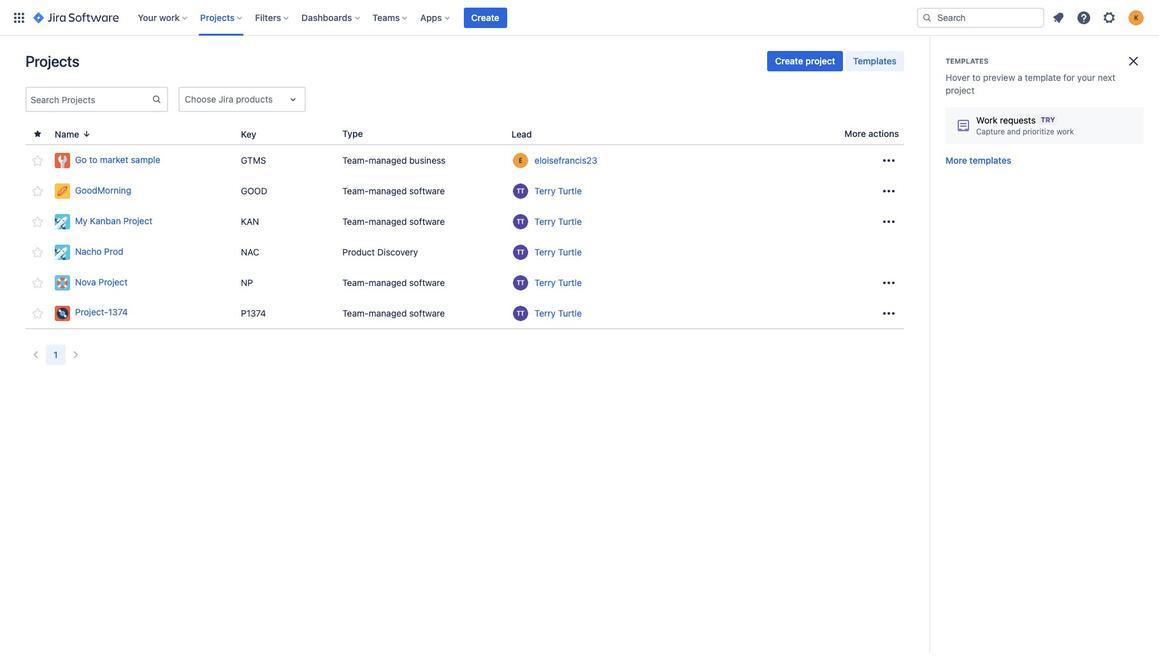 Task type: locate. For each thing, give the bounding box(es) containing it.
hover to preview a template for your next project
[[946, 72, 1116, 96]]

work
[[159, 12, 180, 23], [1057, 127, 1074, 136]]

team-managed software for p1374
[[342, 308, 445, 318]]

project
[[123, 215, 153, 226], [98, 276, 128, 287]]

1374
[[108, 307, 128, 318]]

projects up search projects text box
[[25, 52, 79, 70]]

4 turtle from the top
[[558, 277, 582, 288]]

create inside button
[[471, 12, 499, 23]]

1 terry turtle button from the top
[[512, 182, 806, 200]]

Choose Jira products text field
[[185, 93, 187, 106]]

capture
[[976, 127, 1005, 136]]

5 terry from the top
[[535, 308, 556, 318]]

more image for np
[[881, 275, 897, 291]]

hover
[[946, 72, 970, 83]]

2 terry turtle button from the top
[[512, 213, 806, 231]]

create
[[471, 12, 499, 23], [775, 55, 803, 66]]

terry turtle button for p1374
[[512, 304, 806, 322]]

software
[[409, 185, 445, 196], [409, 216, 445, 227], [409, 277, 445, 288], [409, 308, 445, 318]]

5 managed from the top
[[369, 308, 407, 318]]

1 vertical spatial project
[[946, 85, 975, 96]]

5 terry turtle link from the top
[[535, 307, 582, 320]]

managed for good
[[369, 185, 407, 196]]

2 terry turtle link from the top
[[535, 215, 582, 228]]

1 vertical spatial projects
[[25, 52, 79, 70]]

my
[[75, 215, 88, 226]]

work right prioritize
[[1057, 127, 1074, 136]]

project down goodmorning "link"
[[123, 215, 153, 226]]

1 turtle from the top
[[558, 185, 582, 196]]

1 vertical spatial more image
[[881, 214, 897, 229]]

preview
[[983, 72, 1015, 83]]

3 more image from the top
[[881, 306, 897, 321]]

project-1374 link
[[55, 306, 231, 321]]

np
[[241, 277, 253, 288]]

to
[[973, 72, 981, 83], [89, 154, 98, 165]]

5 terry turtle from the top
[[535, 308, 582, 318]]

team-managed software for kan
[[342, 216, 445, 227]]

nova project
[[75, 276, 128, 287]]

3 terry from the top
[[535, 247, 556, 257]]

p1374
[[241, 308, 266, 318]]

0 vertical spatial projects
[[200, 12, 235, 23]]

0 horizontal spatial more
[[845, 128, 866, 139]]

2 terry turtle from the top
[[535, 216, 582, 227]]

4 software from the top
[[409, 308, 445, 318]]

apps button
[[416, 7, 455, 28]]

0 vertical spatial project
[[806, 55, 835, 66]]

create inside "button"
[[775, 55, 803, 66]]

work right your on the left top
[[159, 12, 180, 23]]

star goodmorning image
[[30, 184, 45, 199]]

1 team-managed software from the top
[[342, 185, 445, 196]]

1 vertical spatial to
[[89, 154, 98, 165]]

next image
[[68, 347, 83, 363]]

0 horizontal spatial projects
[[25, 52, 79, 70]]

4 managed from the top
[[369, 277, 407, 288]]

requests
[[1000, 115, 1036, 126]]

4 terry turtle button from the top
[[512, 274, 806, 292]]

templates
[[970, 155, 1012, 166]]

5 turtle from the top
[[558, 308, 582, 318]]

lead
[[512, 128, 532, 139]]

1 horizontal spatial more
[[946, 155, 967, 166]]

star my kanban project image
[[30, 214, 45, 229]]

banner
[[0, 0, 1159, 36]]

turtle
[[558, 185, 582, 196], [558, 216, 582, 227], [558, 247, 582, 257], [558, 277, 582, 288], [558, 308, 582, 318]]

0 vertical spatial work
[[159, 12, 180, 23]]

team-
[[342, 155, 369, 166], [342, 185, 369, 196], [342, 216, 369, 227], [342, 277, 369, 288], [342, 308, 369, 318]]

1 terry turtle link from the top
[[535, 185, 582, 198]]

0 horizontal spatial project
[[806, 55, 835, 66]]

your
[[1077, 72, 1096, 83]]

work requests try capture and prioritize work
[[976, 115, 1074, 136]]

3 team-managed software from the top
[[342, 277, 445, 288]]

1 team- from the top
[[342, 155, 369, 166]]

more image
[[881, 184, 897, 199], [881, 275, 897, 291], [881, 306, 897, 321]]

2 terry from the top
[[535, 216, 556, 227]]

1 horizontal spatial templates
[[946, 57, 989, 65]]

4 team-managed software from the top
[[342, 308, 445, 318]]

to inside hover to preview a template for your next project
[[973, 72, 981, 83]]

team- for np
[[342, 277, 369, 288]]

turtle for np
[[558, 277, 582, 288]]

managed for p1374
[[369, 308, 407, 318]]

2 team-managed software from the top
[[342, 216, 445, 227]]

team- for kan
[[342, 216, 369, 227]]

project down hover at the top right of the page
[[946, 85, 975, 96]]

dashboards button
[[298, 7, 365, 28]]

2 managed from the top
[[369, 185, 407, 196]]

terry turtle
[[535, 185, 582, 196], [535, 216, 582, 227], [535, 247, 582, 257], [535, 277, 582, 288], [535, 308, 582, 318]]

more inside button
[[946, 155, 967, 166]]

2 software from the top
[[409, 216, 445, 227]]

previous image
[[28, 347, 43, 363]]

more image
[[881, 153, 897, 168], [881, 214, 897, 229]]

4 terry turtle from the top
[[535, 277, 582, 288]]

3 terry turtle button from the top
[[512, 243, 806, 261]]

more image for good
[[881, 184, 897, 199]]

templates inside button
[[853, 55, 897, 66]]

0 vertical spatial more
[[845, 128, 866, 139]]

1 vertical spatial work
[[1057, 127, 1074, 136]]

terry turtle button
[[512, 182, 806, 200], [512, 213, 806, 231], [512, 243, 806, 261], [512, 274, 806, 292], [512, 304, 806, 322]]

jira software image
[[33, 10, 119, 25], [33, 10, 119, 25]]

project right nova
[[98, 276, 128, 287]]

4 terry from the top
[[535, 277, 556, 288]]

terry turtle link for p1374
[[535, 307, 582, 320]]

star go to market sample image
[[30, 153, 45, 168]]

lead button
[[507, 127, 547, 141]]

templates
[[853, 55, 897, 66], [946, 57, 989, 65]]

more
[[845, 128, 866, 139], [946, 155, 967, 166]]

product
[[342, 247, 375, 257]]

try
[[1041, 115, 1055, 124]]

3 managed from the top
[[369, 216, 407, 227]]

1 horizontal spatial create
[[775, 55, 803, 66]]

a
[[1018, 72, 1023, 83]]

1 managed from the top
[[369, 155, 407, 166]]

template
[[1025, 72, 1061, 83]]

5 team- from the top
[[342, 308, 369, 318]]

1 more image from the top
[[881, 184, 897, 199]]

actions
[[869, 128, 899, 139]]

search image
[[922, 12, 932, 23]]

terry turtle link
[[535, 185, 582, 198], [535, 215, 582, 228], [535, 246, 582, 259], [535, 277, 582, 289], [535, 307, 582, 320]]

name
[[55, 128, 79, 139]]

projects left filters
[[200, 12, 235, 23]]

1 horizontal spatial project
[[946, 85, 975, 96]]

0 horizontal spatial create
[[471, 12, 499, 23]]

1 horizontal spatial to
[[973, 72, 981, 83]]

0 vertical spatial to
[[973, 72, 981, 83]]

terry turtle for good
[[535, 185, 582, 196]]

3 team- from the top
[[342, 216, 369, 227]]

project left templates button
[[806, 55, 835, 66]]

name button
[[50, 127, 97, 141]]

products
[[236, 94, 273, 105]]

group
[[768, 51, 904, 71]]

more left templates
[[946, 155, 967, 166]]

1 vertical spatial more image
[[881, 275, 897, 291]]

terry turtle button for nac
[[512, 243, 806, 261]]

3 software from the top
[[409, 277, 445, 288]]

1 vertical spatial more
[[946, 155, 967, 166]]

choose jira products
[[185, 94, 273, 105]]

2 more image from the top
[[881, 214, 897, 229]]

1 terry from the top
[[535, 185, 556, 196]]

3 terry turtle link from the top
[[535, 246, 582, 259]]

team-managed software
[[342, 185, 445, 196], [342, 216, 445, 227], [342, 277, 445, 288], [342, 308, 445, 318]]

nac
[[241, 247, 259, 257]]

terry turtle for nac
[[535, 247, 582, 257]]

product discovery
[[342, 247, 418, 257]]

0 vertical spatial create
[[471, 12, 499, 23]]

terry for good
[[535, 185, 556, 196]]

0 vertical spatial more image
[[881, 153, 897, 168]]

4 team- from the top
[[342, 277, 369, 288]]

settings image
[[1102, 10, 1117, 25]]

prioritize
[[1023, 127, 1055, 136]]

close image
[[1126, 54, 1141, 69]]

1 horizontal spatial work
[[1057, 127, 1074, 136]]

my kanban project link
[[55, 214, 231, 229]]

projects inside dropdown button
[[200, 12, 235, 23]]

0 horizontal spatial templates
[[853, 55, 897, 66]]

2 vertical spatial more image
[[881, 306, 897, 321]]

4 terry turtle link from the top
[[535, 277, 582, 289]]

and
[[1007, 127, 1021, 136]]

0 vertical spatial more image
[[881, 184, 897, 199]]

2 turtle from the top
[[558, 216, 582, 227]]

2 team- from the top
[[342, 185, 369, 196]]

projects
[[200, 12, 235, 23], [25, 52, 79, 70]]

1 vertical spatial create
[[775, 55, 803, 66]]

to right hover at the top right of the page
[[973, 72, 981, 83]]

0 horizontal spatial to
[[89, 154, 98, 165]]

1 more image from the top
[[881, 153, 897, 168]]

your profile and settings image
[[1129, 10, 1144, 25]]

kan
[[241, 216, 259, 227]]

more actions
[[845, 128, 899, 139]]

terry
[[535, 185, 556, 196], [535, 216, 556, 227], [535, 247, 556, 257], [535, 277, 556, 288], [535, 308, 556, 318]]

1 horizontal spatial projects
[[200, 12, 235, 23]]

5 terry turtle button from the top
[[512, 304, 806, 322]]

project-
[[75, 307, 108, 318]]

team- for good
[[342, 185, 369, 196]]

1 software from the top
[[409, 185, 445, 196]]

0 horizontal spatial work
[[159, 12, 180, 23]]

1 terry turtle from the top
[[535, 185, 582, 196]]

to right go
[[89, 154, 98, 165]]

managed for np
[[369, 277, 407, 288]]

key button
[[236, 127, 272, 141]]

market
[[100, 154, 128, 165]]

project
[[806, 55, 835, 66], [946, 85, 975, 96]]

3 terry turtle from the top
[[535, 247, 582, 257]]

more left actions
[[845, 128, 866, 139]]

terry turtle for p1374
[[535, 308, 582, 318]]

3 turtle from the top
[[558, 247, 582, 257]]

nacho prod link
[[55, 245, 231, 260]]

to for market
[[89, 154, 98, 165]]

2 more image from the top
[[881, 275, 897, 291]]

to inside "link"
[[89, 154, 98, 165]]



Task type: describe. For each thing, give the bounding box(es) containing it.
templates button
[[846, 51, 904, 71]]

terry for kan
[[535, 216, 556, 227]]

jira
[[219, 94, 234, 105]]

your work button
[[134, 7, 193, 28]]

business
[[409, 155, 446, 166]]

star project-1374 image
[[30, 306, 45, 321]]

group containing create project
[[768, 51, 904, 71]]

1 button
[[46, 345, 65, 365]]

prod
[[104, 246, 123, 257]]

goodmorning
[[75, 185, 131, 195]]

terry turtle button for kan
[[512, 213, 806, 231]]

your
[[138, 12, 157, 23]]

create project button
[[768, 51, 843, 71]]

project-1374
[[75, 307, 128, 318]]

banner containing your work
[[0, 0, 1159, 36]]

project inside "button"
[[806, 55, 835, 66]]

work
[[976, 115, 998, 126]]

nova
[[75, 276, 96, 287]]

managed for gtms
[[369, 155, 407, 166]]

work inside work requests try capture and prioritize work
[[1057, 127, 1074, 136]]

next
[[1098, 72, 1116, 83]]

project inside hover to preview a template for your next project
[[946, 85, 975, 96]]

go to market sample link
[[55, 153, 231, 168]]

1 vertical spatial project
[[98, 276, 128, 287]]

team-managed software for good
[[342, 185, 445, 196]]

nova project link
[[55, 275, 231, 291]]

dashboards
[[302, 12, 352, 23]]

eloisefrancis23 link
[[535, 154, 597, 167]]

star nacho prod image
[[30, 245, 45, 260]]

filters
[[255, 12, 281, 23]]

star nova project image
[[30, 275, 45, 291]]

managed for kan
[[369, 216, 407, 227]]

terry turtle link for good
[[535, 185, 582, 198]]

eloisefrancis23
[[535, 155, 597, 166]]

more templates button
[[946, 154, 1012, 167]]

software for np
[[409, 277, 445, 288]]

primary element
[[8, 0, 907, 35]]

kanban
[[90, 215, 121, 226]]

teams button
[[369, 7, 413, 28]]

terry turtle button for good
[[512, 182, 806, 200]]

terry turtle link for nac
[[535, 246, 582, 259]]

for
[[1064, 72, 1075, 83]]

terry for p1374
[[535, 308, 556, 318]]

teams
[[373, 12, 400, 23]]

open image
[[286, 92, 301, 107]]

type
[[342, 128, 363, 139]]

apps
[[420, 12, 442, 23]]

software for p1374
[[409, 308, 445, 318]]

appswitcher icon image
[[11, 10, 27, 25]]

notifications image
[[1051, 10, 1066, 25]]

choose
[[185, 94, 216, 105]]

go to market sample
[[75, 154, 160, 165]]

to for preview
[[973, 72, 981, 83]]

software for kan
[[409, 216, 445, 227]]

Search field
[[917, 7, 1045, 28]]

terry turtle for np
[[535, 277, 582, 288]]

help image
[[1076, 10, 1092, 25]]

projects button
[[196, 7, 247, 28]]

good
[[241, 185, 267, 196]]

terry for np
[[535, 277, 556, 288]]

work inside dropdown button
[[159, 12, 180, 23]]

team-managed business
[[342, 155, 446, 166]]

sample
[[131, 154, 160, 165]]

more templates
[[946, 155, 1012, 166]]

team-managed software for np
[[342, 277, 445, 288]]

turtle for good
[[558, 185, 582, 196]]

goodmorning link
[[55, 184, 231, 199]]

software for good
[[409, 185, 445, 196]]

terry turtle button for np
[[512, 274, 806, 292]]

0 vertical spatial project
[[123, 215, 153, 226]]

more for more templates
[[946, 155, 967, 166]]

terry turtle link for kan
[[535, 215, 582, 228]]

nacho
[[75, 246, 102, 257]]

key
[[241, 128, 256, 139]]

terry turtle for kan
[[535, 216, 582, 227]]

gtms
[[241, 155, 266, 166]]

filters button
[[251, 7, 294, 28]]

team- for gtms
[[342, 155, 369, 166]]

1
[[54, 349, 58, 360]]

create for create
[[471, 12, 499, 23]]

turtle for kan
[[558, 216, 582, 227]]

my kanban project
[[75, 215, 153, 226]]

more for more actions
[[845, 128, 866, 139]]

nacho prod
[[75, 246, 123, 257]]

create button
[[464, 7, 507, 28]]

create for create project
[[775, 55, 803, 66]]

turtle for p1374
[[558, 308, 582, 318]]

terry for nac
[[535, 247, 556, 257]]

Search Projects text field
[[27, 91, 152, 108]]

your work
[[138, 12, 180, 23]]

team- for p1374
[[342, 308, 369, 318]]

eloisefrancis23 button
[[512, 152, 806, 170]]

turtle for nac
[[558, 247, 582, 257]]

create project
[[775, 55, 835, 66]]

terry turtle link for np
[[535, 277, 582, 289]]

discovery
[[377, 247, 418, 257]]

go
[[75, 154, 87, 165]]



Task type: vqa. For each thing, say whether or not it's contained in the screenshot.
Viewed
no



